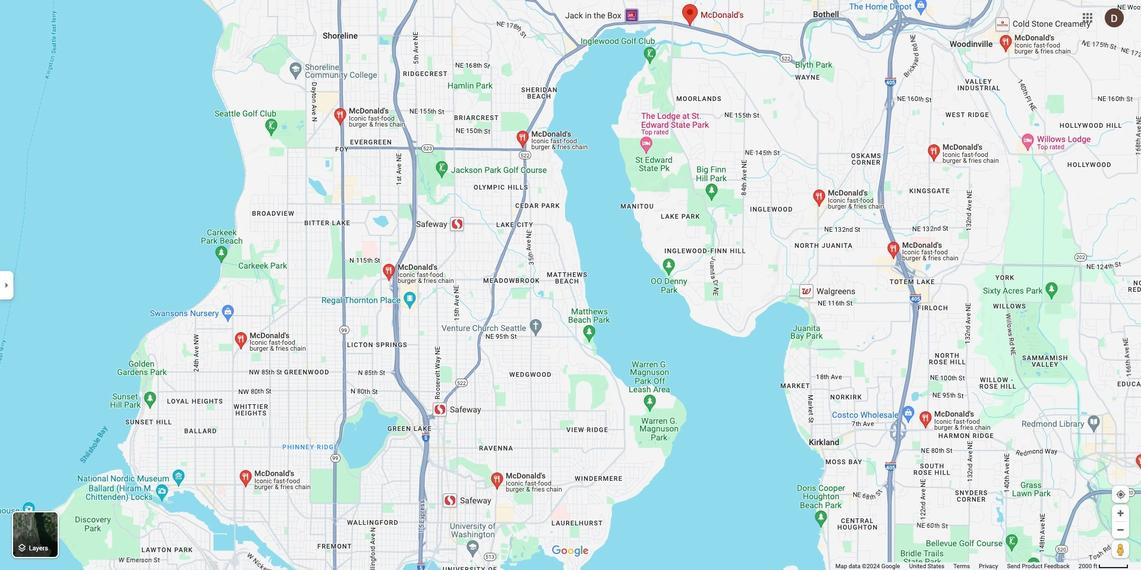 Task type: vqa. For each thing, say whether or not it's contained in the screenshot.
Google Maps element
yes



Task type: describe. For each thing, give the bounding box(es) containing it.
expand side panel image
[[0, 278, 13, 292]]

zoom out image
[[1116, 525, 1125, 534]]

google account: dirk hardpeck  
(dirkhardpeck65@gmail.com) image
[[1105, 8, 1124, 27]]



Task type: locate. For each thing, give the bounding box(es) containing it.
show street view coverage image
[[1112, 540, 1129, 558]]

zoom in image
[[1116, 509, 1125, 518]]

google maps element
[[0, 0, 1141, 570]]

show your location image
[[1116, 489, 1126, 500]]



